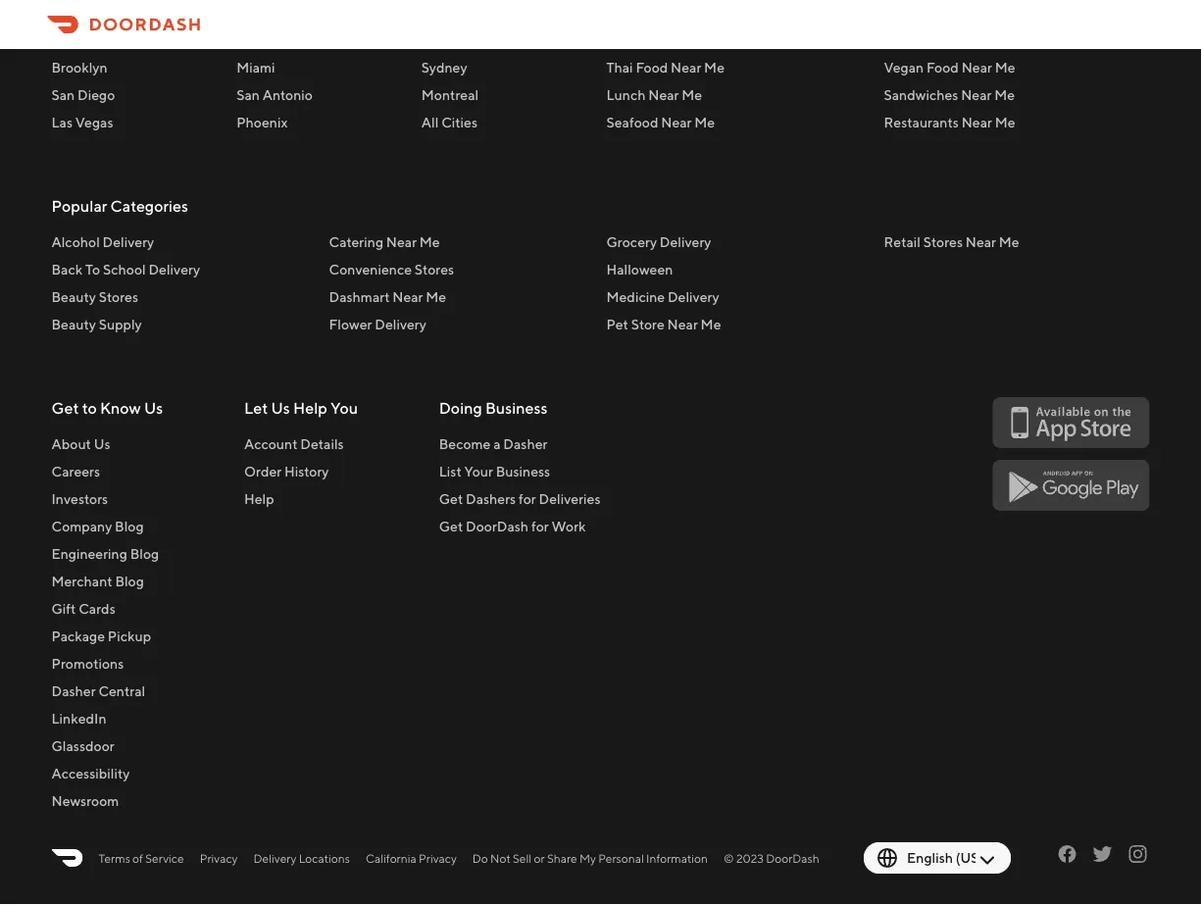 Task type: locate. For each thing, give the bounding box(es) containing it.
0 vertical spatial dasher
[[504, 436, 548, 452]]

of
[[133, 851, 143, 865]]

0 horizontal spatial us
[[94, 436, 110, 452]]

list
[[439, 463, 462, 480]]

delivery for flower delivery
[[375, 316, 427, 333]]

1 vertical spatial blog
[[130, 546, 159, 562]]

0 vertical spatial blog
[[115, 518, 144, 535]]

investors link
[[51, 489, 163, 509]]

1 vertical spatial dasher
[[51, 683, 96, 699]]

catering near me
[[329, 234, 440, 250]]

doordash right 2023
[[766, 851, 820, 865]]

retail stores near me
[[884, 234, 1020, 250]]

san down miami
[[237, 87, 260, 103]]

get
[[51, 399, 79, 417], [439, 491, 463, 507], [439, 518, 463, 535]]

vegas
[[75, 114, 113, 130]]

food down italian food near me
[[927, 59, 959, 76]]

2 horizontal spatial us
[[271, 399, 290, 417]]

2 san from the left
[[237, 87, 260, 103]]

las vegas
[[51, 114, 113, 130]]

stores
[[924, 234, 963, 250], [415, 261, 454, 278], [99, 289, 138, 305]]

us up careers link
[[94, 436, 110, 452]]

know
[[100, 399, 141, 417]]

thai food near me link
[[607, 58, 872, 77]]

1 privacy from the left
[[200, 851, 238, 865]]

glassdoor
[[51, 738, 114, 754]]

beauty down beauty stores
[[51, 316, 96, 333]]

me
[[731, 32, 751, 48], [994, 32, 1015, 48], [704, 59, 725, 76], [995, 59, 1016, 76], [682, 87, 702, 103], [995, 87, 1015, 103], [695, 114, 715, 130], [995, 114, 1016, 130], [420, 234, 440, 250], [999, 234, 1020, 250], [426, 289, 446, 305], [701, 316, 721, 333]]

0 vertical spatial beauty
[[51, 289, 96, 305]]

1 horizontal spatial stores
[[415, 261, 454, 278]]

near down lunch near me
[[661, 114, 692, 130]]

san
[[51, 87, 75, 103], [237, 87, 260, 103]]

2 beauty from the top
[[51, 316, 96, 333]]

us for about us
[[94, 436, 110, 452]]

for for dashers
[[519, 491, 536, 507]]

pet store near me
[[607, 316, 721, 333]]

food for mexican
[[662, 32, 695, 48]]

about
[[51, 436, 91, 452]]

blog down investors link
[[115, 518, 144, 535]]

2 privacy from the left
[[419, 851, 457, 865]]

vancouver,
[[237, 32, 306, 48]]

stores right retail
[[924, 234, 963, 250]]

blog
[[115, 518, 144, 535], [130, 546, 159, 562], [115, 573, 144, 590]]

delivery up pet store near me
[[668, 289, 720, 305]]

get doordash for work
[[439, 518, 586, 535]]

popular
[[51, 197, 107, 215]]

blog for engineering blog
[[130, 546, 159, 562]]

dasher
[[504, 436, 548, 452], [51, 683, 96, 699]]

cities
[[442, 114, 478, 130]]

doordash on twitter image
[[1091, 843, 1115, 866]]

sandwiches near me link
[[884, 85, 1150, 105]]

doordash on instagram image
[[1127, 843, 1150, 866]]

mexican
[[607, 32, 660, 48]]

beauty supply link
[[51, 315, 317, 334]]

us right know
[[144, 399, 163, 417]]

diego
[[78, 87, 115, 103]]

0 horizontal spatial privacy
[[200, 851, 238, 865]]

beauty stores link
[[51, 287, 317, 307]]

help left you
[[293, 399, 328, 417]]

food up vegan food near me
[[926, 32, 958, 48]]

0 horizontal spatial help
[[244, 491, 274, 507]]

0 horizontal spatial doordash
[[466, 518, 529, 535]]

miami link
[[237, 58, 410, 77]]

alcohol delivery link
[[51, 232, 317, 252]]

blog inside "link"
[[115, 573, 144, 590]]

0 horizontal spatial san
[[51, 87, 75, 103]]

company
[[51, 518, 112, 535]]

delivery locations
[[254, 851, 350, 865]]

1 vertical spatial help
[[244, 491, 274, 507]]

beauty
[[51, 289, 96, 305], [51, 316, 96, 333]]

1 san from the left
[[51, 87, 75, 103]]

help
[[293, 399, 328, 417], [244, 491, 274, 507]]

phoenix link
[[237, 113, 410, 132]]

1 horizontal spatial dasher
[[504, 436, 548, 452]]

near down sandwiches near me at the right top
[[962, 114, 993, 130]]

medicine
[[607, 289, 665, 305]]

order
[[244, 463, 282, 480]]

1 vertical spatial doordash
[[766, 851, 820, 865]]

privacy right the service
[[200, 851, 238, 865]]

0 vertical spatial get
[[51, 399, 79, 417]]

food
[[662, 32, 695, 48], [926, 32, 958, 48], [636, 59, 668, 76], [927, 59, 959, 76]]

delivery up halloween
[[660, 234, 712, 250]]

1 vertical spatial get
[[439, 491, 463, 507]]

business down become a dasher link at the left of page
[[496, 463, 550, 480]]

1 vertical spatial business
[[496, 463, 550, 480]]

catering near me link
[[329, 232, 595, 252]]

terms
[[99, 851, 130, 865]]

pickup
[[108, 628, 151, 644]]

italian
[[884, 32, 923, 48]]

accessibility
[[51, 766, 130, 782]]

san for san antonio
[[237, 87, 260, 103]]

doing business
[[439, 399, 548, 417]]

thai
[[607, 59, 633, 76]]

blog down company blog link
[[130, 546, 159, 562]]

doing
[[439, 399, 482, 417]]

1 vertical spatial for
[[532, 518, 549, 535]]

get for get doordash for work
[[439, 518, 463, 535]]

1 horizontal spatial privacy
[[419, 851, 457, 865]]

business up become a dasher link at the left of page
[[485, 399, 548, 417]]

delivery down dashmart near me
[[375, 316, 427, 333]]

history
[[284, 463, 329, 480]]

supply
[[99, 316, 142, 333]]

accessibility link
[[51, 764, 163, 784]]

montreal link
[[422, 85, 595, 105]]

help down order
[[244, 491, 274, 507]]

san up las
[[51, 87, 75, 103]]

careers link
[[51, 462, 163, 482]]

your
[[464, 463, 493, 480]]

0 vertical spatial help
[[293, 399, 328, 417]]

2 vertical spatial blog
[[115, 573, 144, 590]]

work
[[552, 518, 586, 535]]

1 vertical spatial stores
[[415, 261, 454, 278]]

2 vertical spatial stores
[[99, 289, 138, 305]]

blog down engineering blog link
[[115, 573, 144, 590]]

for down list your business link
[[519, 491, 536, 507]]

all cities
[[422, 114, 478, 130]]

0 vertical spatial stores
[[924, 234, 963, 250]]

beauty down back
[[51, 289, 96, 305]]

dashers
[[466, 491, 516, 507]]

food up the thai food near me
[[662, 32, 695, 48]]

alcohol
[[51, 234, 100, 250]]

0 vertical spatial business
[[485, 399, 548, 417]]

1 horizontal spatial san
[[237, 87, 260, 103]]

dashmart near me
[[329, 289, 446, 305]]

0 vertical spatial for
[[519, 491, 536, 507]]

popular categories
[[51, 197, 188, 215]]

2 horizontal spatial stores
[[924, 234, 963, 250]]

food up lunch near me
[[636, 59, 668, 76]]

grocery delivery
[[607, 234, 712, 250]]

stores up supply
[[99, 289, 138, 305]]

for for doordash
[[532, 518, 549, 535]]

restaurants near me
[[884, 114, 1016, 130]]

dasher up list your business link
[[504, 436, 548, 452]]

san antonio
[[237, 87, 313, 103]]

1 horizontal spatial doordash
[[766, 851, 820, 865]]

privacy left the do
[[419, 851, 457, 865]]

1 vertical spatial beauty
[[51, 316, 96, 333]]

dasher up linkedin
[[51, 683, 96, 699]]

near up 'thai food near me' link
[[698, 32, 728, 48]]

me inside 'link'
[[682, 87, 702, 103]]

engineering blog
[[51, 546, 159, 562]]

for left work
[[532, 518, 549, 535]]

beauty for beauty supply
[[51, 316, 96, 333]]

antonio
[[263, 87, 313, 103]]

list your business
[[439, 463, 550, 480]]

doordash
[[466, 518, 529, 535], [766, 851, 820, 865]]

0 horizontal spatial stores
[[99, 289, 138, 305]]

san antonio link
[[237, 85, 410, 105]]

privacy
[[200, 851, 238, 865], [419, 851, 457, 865]]

near right retail
[[966, 234, 997, 250]]

0 vertical spatial doordash
[[466, 518, 529, 535]]

vegan
[[884, 59, 924, 76]]

stores for convenience
[[415, 261, 454, 278]]

delivery left locations
[[254, 851, 297, 865]]

about us
[[51, 436, 110, 452]]

delivery down alcohol delivery link
[[149, 261, 200, 278]]

1 beauty from the top
[[51, 289, 96, 305]]

houston link
[[51, 30, 225, 50]]

sell
[[513, 851, 532, 865]]

2 vertical spatial get
[[439, 518, 463, 535]]

delivery up back to school delivery
[[103, 234, 154, 250]]

stores down catering near me link
[[415, 261, 454, 278]]

0 horizontal spatial dasher
[[51, 683, 96, 699]]

food for italian
[[926, 32, 958, 48]]

near down the thai food near me
[[649, 87, 679, 103]]

retail stores near me link
[[884, 232, 1150, 252]]

central
[[98, 683, 145, 699]]

doordash down dashers
[[466, 518, 529, 535]]

us right let
[[271, 399, 290, 417]]



Task type: describe. For each thing, give the bounding box(es) containing it.
food for thai
[[636, 59, 668, 76]]

miami
[[237, 59, 275, 76]]

delivery inside "link"
[[254, 851, 297, 865]]

vegan food near me
[[884, 59, 1016, 76]]

grocery delivery link
[[607, 232, 872, 252]]

catering
[[329, 234, 384, 250]]

pet store near me link
[[607, 315, 872, 334]]

food for vegan
[[927, 59, 959, 76]]

locations
[[299, 851, 350, 865]]

gift
[[51, 601, 76, 617]]

you
[[331, 399, 358, 417]]

to
[[85, 261, 100, 278]]

dashmart
[[329, 289, 390, 305]]

deliveries
[[539, 491, 601, 507]]

blog for company blog
[[115, 518, 144, 535]]

san diego
[[51, 87, 115, 103]]

school
[[103, 261, 146, 278]]

package
[[51, 628, 105, 644]]

retail
[[884, 234, 921, 250]]

montreal
[[422, 87, 479, 103]]

newsroom link
[[51, 792, 163, 811]]

a
[[494, 436, 501, 452]]

delivery for grocery delivery
[[660, 234, 712, 250]]

1 horizontal spatial us
[[144, 399, 163, 417]]

let
[[244, 399, 268, 417]]

merchant blog
[[51, 573, 144, 590]]

convenience stores link
[[329, 260, 595, 280]]

get for get dashers for deliveries
[[439, 491, 463, 507]]

delivery for alcohol delivery
[[103, 234, 154, 250]]

gift cards
[[51, 601, 115, 617]]

san for san diego
[[51, 87, 75, 103]]

delivery for medicine delivery
[[668, 289, 720, 305]]

grocery
[[607, 234, 657, 250]]

thai food near me
[[607, 59, 725, 76]]

near down mexican food near me
[[671, 59, 702, 76]]

vegan food near me link
[[884, 58, 1150, 77]]

california privacy link
[[366, 849, 457, 867]]

promotions
[[51, 656, 124, 672]]

service
[[145, 851, 184, 865]]

beauty supply
[[51, 316, 142, 333]]

brooklyn
[[51, 59, 107, 76]]

back to school delivery link
[[51, 260, 317, 280]]

1 horizontal spatial help
[[293, 399, 328, 417]]

company blog
[[51, 518, 144, 535]]

information
[[646, 851, 708, 865]]

newsroom
[[51, 793, 119, 809]]

near down vegan food near me
[[961, 87, 992, 103]]

halloween
[[607, 261, 673, 278]]

do
[[473, 851, 488, 865]]

get for get to know us
[[51, 399, 79, 417]]

near up sandwiches near me at the right top
[[962, 59, 993, 76]]

seafood near me link
[[607, 113, 872, 132]]

restaurants
[[884, 114, 959, 130]]

not
[[491, 851, 511, 865]]

terms of service
[[99, 851, 184, 865]]

flower delivery
[[329, 316, 427, 333]]

back to school delivery
[[51, 261, 200, 278]]

dasher central link
[[51, 682, 163, 701]]

near down medicine delivery
[[668, 316, 698, 333]]

help link
[[244, 489, 358, 509]]

stores for beauty
[[99, 289, 138, 305]]

us for let us help you
[[271, 399, 290, 417]]

gift cards link
[[51, 599, 163, 619]]

lunch near me
[[607, 87, 702, 103]]

california privacy
[[366, 851, 457, 865]]

blog for merchant blog
[[115, 573, 144, 590]]

near up convenience stores
[[386, 234, 417, 250]]

vancouver, bc
[[237, 32, 328, 48]]

to
[[82, 399, 97, 417]]

near down convenience stores
[[393, 289, 423, 305]]

linkedin
[[51, 711, 106, 727]]

bc
[[309, 32, 328, 48]]

near up vegan food near me
[[961, 32, 992, 48]]

brooklyn link
[[51, 58, 225, 77]]

©
[[724, 851, 734, 865]]

privacy link
[[200, 849, 238, 867]]

cards
[[79, 601, 115, 617]]

© 2023 doordash
[[724, 851, 820, 865]]

become
[[439, 436, 491, 452]]

near inside 'link'
[[649, 87, 679, 103]]

do not sell or share my personal information link
[[473, 849, 708, 867]]

beauty for beauty stores
[[51, 289, 96, 305]]

italian food near me link
[[884, 30, 1150, 50]]

engineering
[[51, 546, 127, 562]]

chicago link
[[51, 3, 225, 23]]

doordash on facebook image
[[1056, 843, 1079, 866]]

seafood near me
[[607, 114, 715, 130]]

mexican food near me link
[[607, 30, 872, 50]]

vancouver, bc link
[[237, 30, 410, 50]]

stores for retail
[[924, 234, 963, 250]]

dasher central
[[51, 683, 145, 699]]

2023
[[737, 851, 764, 865]]

do not sell or share my personal information
[[473, 851, 708, 865]]

medicine delivery
[[607, 289, 720, 305]]

flower
[[329, 316, 372, 333]]

all cities link
[[422, 113, 595, 132]]

melbourne link
[[422, 30, 595, 50]]

sydney
[[422, 59, 467, 76]]

mexican food near me
[[607, 32, 751, 48]]

let us help you
[[244, 399, 358, 417]]

sandwiches
[[884, 87, 959, 103]]

phoenix
[[237, 114, 288, 130]]

package pickup link
[[51, 627, 163, 646]]



Task type: vqa. For each thing, say whether or not it's contained in the screenshot.
careers
yes



